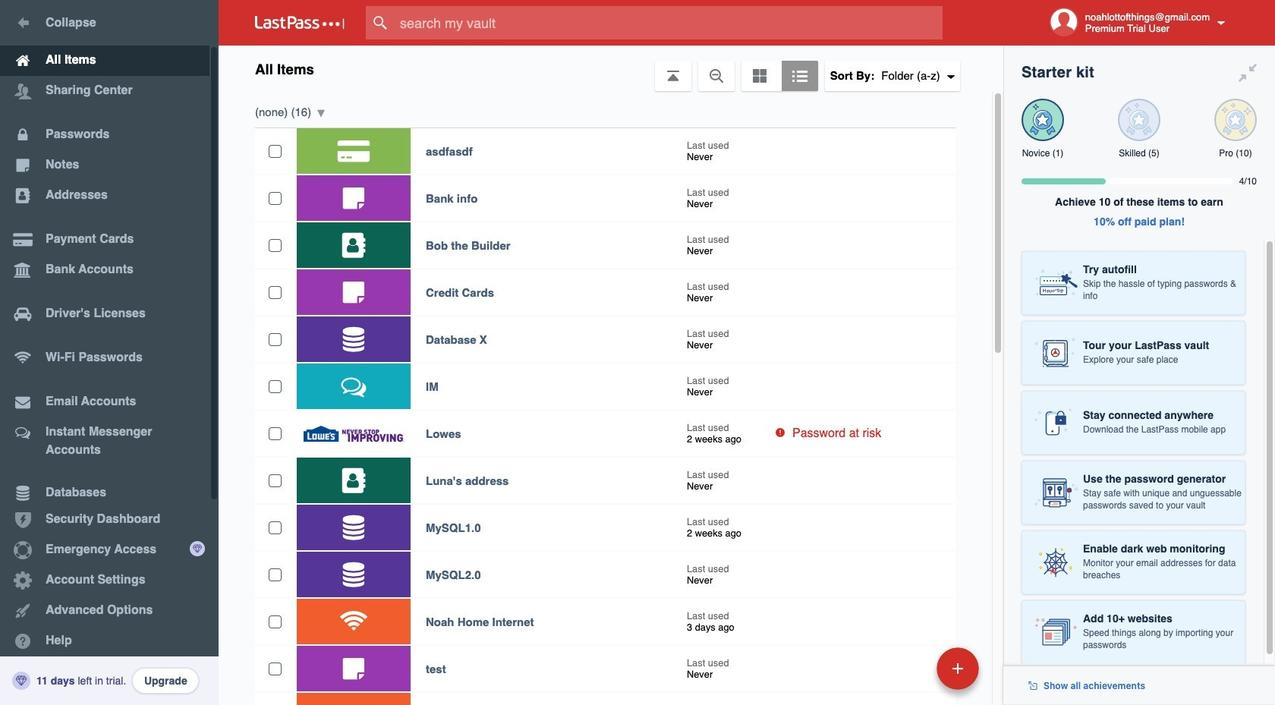 Task type: locate. For each thing, give the bounding box(es) containing it.
Search search field
[[366, 6, 973, 39]]

new item element
[[833, 647, 985, 690]]

new item navigation
[[833, 643, 989, 705]]



Task type: vqa. For each thing, say whether or not it's contained in the screenshot.
'main navigation' navigation
yes



Task type: describe. For each thing, give the bounding box(es) containing it.
vault options navigation
[[219, 46, 1004, 91]]

lastpass image
[[255, 16, 345, 30]]

search my vault text field
[[366, 6, 973, 39]]

main navigation navigation
[[0, 0, 219, 705]]



